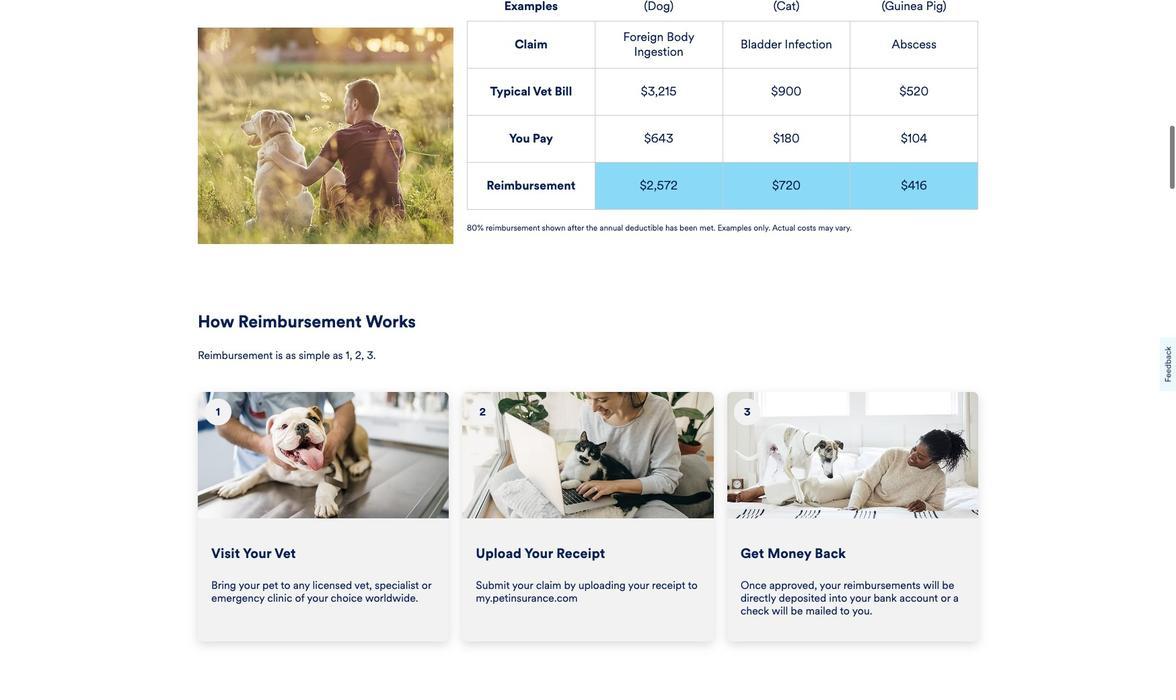 Task type: vqa. For each thing, say whether or not it's contained in the screenshot.
First Name text box
no



Task type: describe. For each thing, give the bounding box(es) containing it.
bladder
[[741, 37, 782, 52]]

foreign
[[623, 29, 664, 44]]

to inside once approved, your reimbursements will be directly deposited                 into your bank account or a check will be mailed to you.
[[840, 605, 850, 618]]

2 as from the left
[[333, 349, 343, 362]]

shown
[[542, 223, 566, 233]]

foreign body ingestion
[[623, 29, 695, 59]]

1 vertical spatial reimbursement
[[238, 311, 362, 332]]

or inside once approved, your reimbursements will be directly deposited                 into your bank account or a check will be mailed to you.
[[941, 592, 951, 605]]

visit
[[211, 546, 240, 563]]

works
[[366, 311, 416, 332]]

pet
[[263, 579, 278, 592]]

$3,215
[[641, 84, 677, 99]]

emergency
[[211, 592, 265, 605]]

typical
[[490, 84, 531, 99]]

infection
[[785, 37, 833, 52]]

$180
[[774, 131, 800, 146]]

examples
[[718, 223, 752, 233]]

reimbursement for reimbursement is as simple as 1, 2, 3.
[[198, 349, 273, 362]]

your up mailed
[[820, 579, 841, 592]]

met.
[[700, 223, 716, 233]]

check
[[741, 605, 770, 618]]

how reimbursement works
[[198, 311, 416, 332]]

or inside bring your pet to any licensed vet, specialist or emergency                 clinic of your choice worldwide.
[[422, 579, 432, 592]]

bladder infection
[[741, 37, 833, 52]]

your for visit
[[243, 546, 272, 563]]

bring your pet to any licensed vet, specialist or emergency                 clinic of your choice worldwide.
[[211, 579, 432, 605]]

you.
[[853, 605, 873, 618]]

upload your receipt
[[476, 546, 606, 563]]

typical vet bill
[[490, 84, 572, 99]]

claim
[[536, 579, 562, 592]]

bank
[[874, 592, 897, 605]]

a
[[954, 592, 959, 605]]

may
[[819, 223, 834, 233]]

to inside submit your claim by uploading your receipt to my.petinsurance.com
[[688, 579, 698, 592]]

mailed
[[806, 605, 838, 618]]

account
[[900, 592, 939, 605]]

reimbursements
[[844, 579, 921, 592]]

your left receipt
[[628, 579, 649, 592]]

3
[[744, 406, 751, 419]]

the
[[586, 223, 598, 233]]

once approved, your reimbursements will be directly deposited                 into your bank account or a check will be mailed to you.
[[741, 579, 959, 618]]

$520
[[900, 84, 929, 99]]

$720
[[773, 178, 801, 193]]

my.petinsurance.com
[[476, 592, 578, 605]]

your left claim
[[512, 579, 533, 592]]

1 vertical spatial vet
[[275, 546, 296, 563]]

deposited
[[779, 592, 827, 605]]

2
[[480, 406, 486, 419]]

reimbursement is as simple as 1, 2, 3.
[[198, 349, 376, 362]]

actual
[[773, 223, 796, 233]]

worldwide.
[[365, 592, 418, 605]]

reimbursement for reimbursement
[[487, 178, 576, 193]]

bring
[[211, 579, 236, 592]]

1 as from the left
[[286, 349, 296, 362]]

receipt
[[652, 579, 686, 592]]

1 vertical spatial be
[[791, 605, 803, 618]]

been
[[680, 223, 698, 233]]

0 vertical spatial be
[[943, 579, 955, 592]]

submit
[[476, 579, 510, 592]]

back
[[815, 546, 846, 563]]

money
[[768, 546, 812, 563]]

how
[[198, 311, 234, 332]]

1
[[216, 406, 220, 419]]

receipt
[[557, 546, 606, 563]]

costs
[[798, 223, 817, 233]]



Task type: locate. For each thing, give the bounding box(es) containing it.
3.
[[367, 349, 376, 362]]

$643
[[644, 131, 674, 146]]

clinic
[[267, 592, 292, 605]]

0 horizontal spatial will
[[772, 605, 788, 618]]

once
[[741, 579, 767, 592]]

directly
[[741, 592, 776, 605]]

to
[[281, 579, 291, 592], [688, 579, 698, 592], [840, 605, 850, 618]]

be right account
[[943, 579, 955, 592]]

80%
[[467, 223, 484, 233]]

after
[[568, 223, 584, 233]]

as right is
[[286, 349, 296, 362]]

or
[[422, 579, 432, 592], [941, 592, 951, 605]]

vet
[[533, 84, 552, 99], [275, 546, 296, 563]]

approved,
[[770, 579, 818, 592]]

1 horizontal spatial be
[[943, 579, 955, 592]]

vet left bill
[[533, 84, 552, 99]]

$104
[[901, 131, 928, 146]]

is
[[276, 349, 283, 362]]

0 horizontal spatial your
[[243, 546, 272, 563]]

2 horizontal spatial to
[[840, 605, 850, 618]]

1 horizontal spatial as
[[333, 349, 343, 362]]

your up claim
[[525, 546, 553, 563]]

you pay
[[509, 131, 553, 146]]

0 vertical spatial will
[[924, 579, 940, 592]]

1,
[[346, 349, 352, 362]]

be left mailed
[[791, 605, 803, 618]]

vet,
[[355, 579, 372, 592]]

0 horizontal spatial to
[[281, 579, 291, 592]]

your
[[239, 579, 260, 592], [512, 579, 533, 592], [628, 579, 649, 592], [820, 579, 841, 592], [307, 592, 328, 605], [850, 592, 871, 605]]

$900
[[772, 84, 802, 99]]

as left 1,
[[333, 349, 343, 362]]

pay
[[533, 131, 553, 146]]

my.petinsurance.com link
[[476, 592, 578, 605]]

visit your vet
[[211, 546, 296, 563]]

to right receipt
[[688, 579, 698, 592]]

$416
[[902, 178, 928, 193]]

1 horizontal spatial your
[[525, 546, 553, 563]]

reimbursement up reimbursement
[[487, 178, 576, 193]]

your right of
[[307, 592, 328, 605]]

2 vertical spatial reimbursement
[[198, 349, 273, 362]]

specialist
[[375, 579, 419, 592]]

1 vertical spatial will
[[772, 605, 788, 618]]

1 horizontal spatial to
[[688, 579, 698, 592]]

as
[[286, 349, 296, 362], [333, 349, 343, 362]]

into
[[830, 592, 848, 605]]

0 horizontal spatial as
[[286, 349, 296, 362]]

annual
[[600, 223, 623, 233]]

your left pet
[[239, 579, 260, 592]]

reimbursement down how
[[198, 349, 273, 362]]

your right into
[[850, 592, 871, 605]]

vet up pet
[[275, 546, 296, 563]]

reimbursement
[[487, 178, 576, 193], [238, 311, 362, 332], [198, 349, 273, 362]]

0 vertical spatial vet
[[533, 84, 552, 99]]

choice
[[331, 592, 363, 605]]

your for upload
[[525, 546, 553, 563]]

uploading
[[579, 579, 626, 592]]

of
[[295, 592, 305, 605]]

to inside bring your pet to any licensed vet, specialist or emergency                 clinic of your choice worldwide.
[[281, 579, 291, 592]]

abscess
[[892, 37, 937, 52]]

licensed
[[313, 579, 352, 592]]

your
[[243, 546, 272, 563], [525, 546, 553, 563]]

2 your from the left
[[525, 546, 553, 563]]

0 horizontal spatial be
[[791, 605, 803, 618]]

1 horizontal spatial will
[[924, 579, 940, 592]]

bill
[[555, 84, 572, 99]]

has
[[666, 223, 678, 233]]

1 horizontal spatial vet
[[533, 84, 552, 99]]

to right pet
[[281, 579, 291, 592]]

will right 'check'
[[772, 605, 788, 618]]

be
[[943, 579, 955, 592], [791, 605, 803, 618]]

claim
[[515, 37, 548, 52]]

body
[[667, 29, 695, 44]]

80% reimbursement shown after the annual deductible has been met.             examples only. actual costs may vary.
[[467, 223, 852, 233]]

ingestion
[[634, 44, 684, 59]]

1 horizontal spatial or
[[941, 592, 951, 605]]

only.
[[754, 223, 771, 233]]

2,
[[355, 349, 364, 362]]

submit your claim by uploading your receipt to my.petinsurance.com
[[476, 579, 698, 605]]

to left you.
[[840, 605, 850, 618]]

any
[[293, 579, 310, 592]]

your right visit
[[243, 546, 272, 563]]

get
[[741, 546, 765, 563]]

upload
[[476, 546, 522, 563]]

get money back
[[741, 546, 846, 563]]

0 horizontal spatial or
[[422, 579, 432, 592]]

you
[[509, 131, 530, 146]]

or right the specialist
[[422, 579, 432, 592]]

by
[[564, 579, 576, 592]]

$2,572
[[640, 178, 678, 193]]

simple
[[299, 349, 330, 362]]

will left the 'a'
[[924, 579, 940, 592]]

reimbursement
[[486, 223, 540, 233]]

reimbursement up "reimbursement is as simple as 1, 2, 3."
[[238, 311, 362, 332]]

vary.
[[835, 223, 852, 233]]

0 horizontal spatial vet
[[275, 546, 296, 563]]

or left the 'a'
[[941, 592, 951, 605]]

deductible
[[626, 223, 664, 233]]

1 your from the left
[[243, 546, 272, 563]]

0 vertical spatial reimbursement
[[487, 178, 576, 193]]



